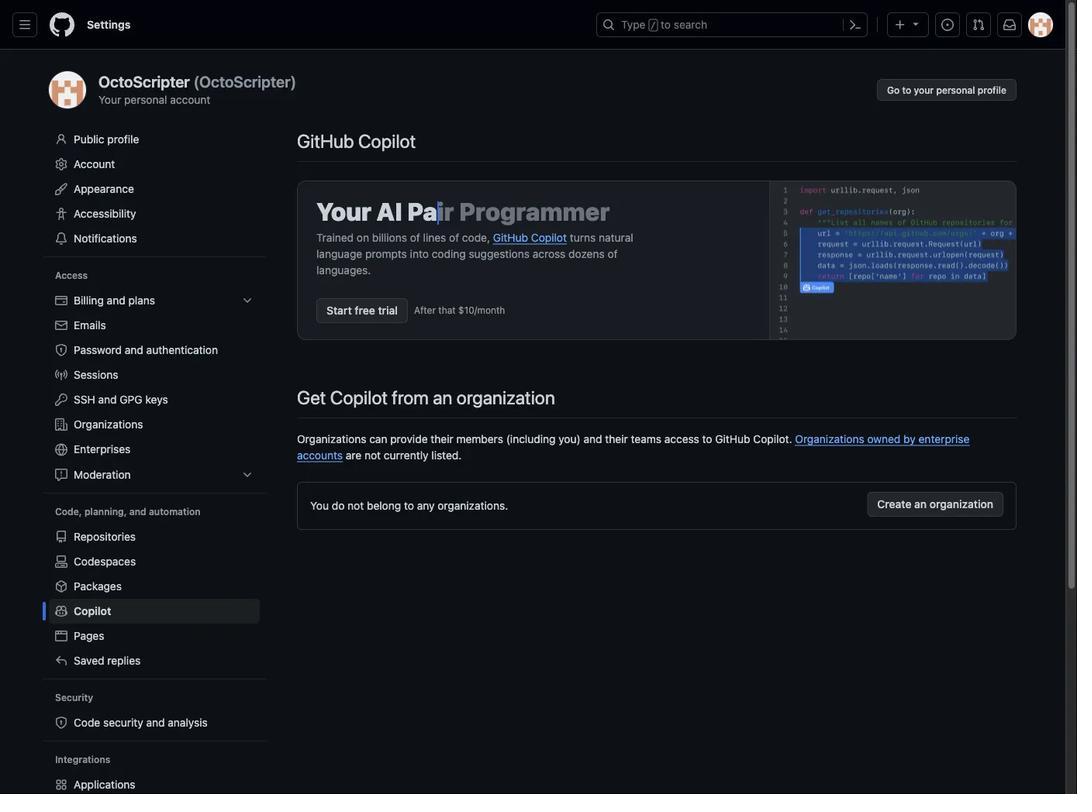 Task type: describe. For each thing, give the bounding box(es) containing it.
1 vertical spatial not
[[347, 500, 364, 513]]

go to your personal profile link
[[877, 79, 1017, 101]]

after that $10/month
[[414, 305, 505, 316]]

mail image
[[55, 319, 67, 332]]

1 vertical spatial your
[[316, 197, 371, 226]]

automation
[[149, 507, 201, 518]]

do
[[332, 500, 345, 513]]

members
[[456, 433, 503, 445]]

code,
[[462, 231, 490, 244]]

start free trial link
[[316, 299, 408, 323]]

@octoscripter image
[[49, 71, 86, 109]]

code, planning, and automation list
[[49, 525, 260, 674]]

organizations for organizations can provide their members (including you) and their teams access to github copilot.
[[297, 433, 366, 445]]

languages.
[[316, 264, 371, 276]]

codespaces
[[74, 556, 136, 568]]

enterprises link
[[49, 437, 260, 463]]

from
[[392, 387, 429, 409]]

keys
[[145, 394, 168, 406]]

applications
[[74, 779, 135, 792]]

(including
[[506, 433, 556, 445]]

person image
[[55, 133, 67, 146]]

public profile
[[74, 133, 139, 146]]

analysis
[[168, 717, 208, 730]]

access
[[55, 270, 88, 281]]

public
[[74, 133, 104, 146]]

owned
[[867, 433, 901, 445]]

organizations.
[[438, 500, 508, 513]]

prompts
[[365, 247, 407, 260]]

octoscripter
[[98, 72, 190, 91]]

accessibility link
[[49, 202, 260, 226]]

you do not belong to any organizations.
[[310, 500, 508, 513]]

shield lock image
[[55, 717, 67, 730]]

copilot up across
[[531, 231, 567, 244]]

package image
[[55, 581, 67, 593]]

your ai pa ir programmer
[[316, 197, 610, 226]]

1 horizontal spatial profile
[[978, 85, 1006, 95]]

trained
[[316, 231, 354, 244]]

turns
[[570, 231, 596, 244]]

notifications link
[[49, 226, 260, 251]]

pages link
[[49, 624, 260, 649]]

and inside dropdown button
[[107, 294, 125, 307]]

broadcast image
[[55, 369, 67, 381]]

code security and analysis link
[[49, 711, 260, 736]]

type
[[621, 18, 646, 31]]

codespaces link
[[49, 550, 260, 575]]

organizations link
[[49, 413, 260, 437]]

code,
[[55, 507, 82, 518]]

start free trial
[[326, 304, 398, 317]]

code
[[74, 717, 100, 730]]

can
[[369, 433, 387, 445]]

settings
[[87, 18, 131, 31]]

billing and plans
[[74, 294, 155, 307]]

code security and analysis
[[74, 717, 208, 730]]

billing and plans button
[[49, 288, 260, 313]]

organizations owned by enterprise accounts
[[297, 433, 970, 462]]

packages link
[[49, 575, 260, 599]]

homepage image
[[50, 12, 74, 37]]

1 horizontal spatial not
[[364, 449, 381, 462]]

enterprise
[[919, 433, 970, 445]]

belong
[[367, 500, 401, 513]]

1 vertical spatial github
[[493, 231, 528, 244]]

packages
[[74, 580, 122, 593]]

turns natural language prompts into coding suggestions across dozens of languages.
[[316, 231, 633, 276]]

personal for to
[[936, 85, 975, 95]]

globe image
[[55, 444, 67, 456]]

personal for (octoscripter)
[[124, 93, 167, 106]]

language
[[316, 247, 362, 260]]

security
[[103, 717, 143, 730]]

account link
[[49, 152, 260, 177]]

get copilot from an organization
[[297, 387, 555, 409]]

1 their from the left
[[431, 433, 453, 445]]

organizations for organizations
[[74, 418, 143, 431]]

repo image
[[55, 531, 67, 544]]

go to your personal profile
[[887, 85, 1006, 95]]

provide
[[390, 433, 428, 445]]

saved replies link
[[49, 649, 260, 674]]

by
[[903, 433, 916, 445]]

organizations owned by enterprise accounts link
[[297, 433, 970, 462]]

0 horizontal spatial profile
[[107, 133, 139, 146]]

plans
[[128, 294, 155, 307]]

github copilot link
[[493, 231, 567, 244]]

2 their from the left
[[605, 433, 628, 445]]

1 horizontal spatial an
[[914, 498, 927, 511]]

password and authentication link
[[49, 338, 260, 363]]

paintbrush image
[[55, 183, 67, 195]]

code, planning, and automation
[[55, 507, 201, 518]]

after
[[414, 305, 436, 316]]

dozens
[[568, 247, 605, 260]]

gpg
[[120, 394, 142, 406]]

account
[[74, 158, 115, 171]]

you
[[310, 500, 329, 513]]

any
[[417, 500, 435, 513]]

(octoscripter)
[[193, 72, 296, 91]]



Task type: vqa. For each thing, say whether or not it's contained in the screenshot.
the right Not
yes



Task type: locate. For each thing, give the bounding box(es) containing it.
copilot inside 'code, planning, and automation' list
[[74, 605, 111, 618]]

across
[[532, 247, 566, 260]]

enterprises
[[74, 443, 130, 456]]

reply image
[[55, 655, 67, 668]]

replies
[[107, 655, 141, 668]]

trained on billions of lines of code, github copilot
[[316, 231, 567, 244]]

0 vertical spatial profile
[[978, 85, 1006, 95]]

0 vertical spatial an
[[433, 387, 452, 409]]

command palette image
[[849, 19, 861, 31]]

to
[[661, 18, 671, 31], [902, 85, 911, 95], [702, 433, 712, 445], [404, 500, 414, 513]]

pa
[[407, 197, 437, 226]]

organizations for organizations owned by enterprise accounts
[[795, 433, 864, 445]]

authentication
[[146, 344, 218, 357]]

account
[[170, 93, 210, 106]]

you)
[[558, 433, 581, 445]]

organization up "(including"
[[457, 387, 555, 409]]

ssh
[[74, 394, 95, 406]]

copilot image
[[55, 606, 67, 618]]

your down octoscripter
[[98, 93, 121, 106]]

0 vertical spatial github
[[297, 130, 354, 152]]

1 horizontal spatial your
[[316, 197, 371, 226]]

$10/month
[[458, 305, 505, 316]]

accounts
[[297, 449, 343, 462]]

of inside turns natural language prompts into coding suggestions across dozens of languages.
[[608, 247, 618, 260]]

password and authentication
[[74, 344, 218, 357]]

are
[[346, 449, 362, 462]]

personal inside octoscripter (octoscripter) your personal account
[[124, 93, 167, 106]]

natural
[[599, 231, 633, 244]]

2 horizontal spatial of
[[608, 247, 618, 260]]

create
[[877, 498, 911, 511]]

git pull request image
[[972, 19, 985, 31]]

shield lock image
[[55, 344, 67, 357]]

octoscripter (octoscripter) your personal account
[[98, 72, 296, 106]]

of up coding
[[449, 231, 459, 244]]

profile right public
[[107, 133, 139, 146]]

of
[[410, 231, 420, 244], [449, 231, 459, 244], [608, 247, 618, 260]]

copilot link
[[49, 599, 260, 624]]

0 vertical spatial not
[[364, 449, 381, 462]]

and down emails link
[[125, 344, 143, 357]]

profile
[[978, 85, 1006, 95], [107, 133, 139, 146]]

and up repositories link at the bottom left of page
[[129, 507, 146, 518]]

issue opened image
[[941, 19, 954, 31]]

notifications
[[74, 232, 137, 245]]

of up into
[[410, 231, 420, 244]]

an right create
[[914, 498, 927, 511]]

browser image
[[55, 630, 67, 643]]

moderation
[[74, 469, 131, 482]]

your
[[914, 85, 934, 95]]

and left plans
[[107, 294, 125, 307]]

type / to search
[[621, 18, 707, 31]]

1 horizontal spatial personal
[[936, 85, 975, 95]]

organizations up accounts
[[297, 433, 366, 445]]

accessibility image
[[55, 208, 67, 220]]

organizations inside organizations owned by enterprise accounts
[[795, 433, 864, 445]]

that
[[438, 305, 456, 316]]

organizations up the enterprises
[[74, 418, 143, 431]]

apps image
[[55, 779, 67, 792]]

start
[[326, 304, 352, 317]]

organization image
[[55, 419, 67, 431]]

personal
[[936, 85, 975, 95], [124, 93, 167, 106]]

an
[[433, 387, 452, 409], [914, 498, 927, 511]]

not down can
[[364, 449, 381, 462]]

of down natural
[[608, 247, 618, 260]]

0 horizontal spatial your
[[98, 93, 121, 106]]

organization
[[457, 387, 555, 409], [930, 498, 993, 511]]

ir
[[437, 197, 454, 226]]

2 vertical spatial github
[[715, 433, 750, 445]]

emails
[[74, 319, 106, 332]]

1 horizontal spatial organizations
[[297, 433, 366, 445]]

1 horizontal spatial github
[[493, 231, 528, 244]]

ssh and gpg keys link
[[49, 388, 260, 413]]

sessions
[[74, 369, 118, 381]]

organizations can provide their members (including you) and their teams access to github copilot.
[[297, 433, 795, 445]]

to right go
[[902, 85, 911, 95]]

your up trained
[[316, 197, 371, 226]]

and left analysis
[[146, 717, 165, 730]]

and right the you)
[[584, 433, 602, 445]]

0 vertical spatial your
[[98, 93, 121, 106]]

appearance
[[74, 183, 134, 195]]

their left teams
[[605, 433, 628, 445]]

0 vertical spatial organization
[[457, 387, 555, 409]]

password
[[74, 344, 122, 357]]

create an organization
[[877, 498, 993, 511]]

into
[[410, 247, 429, 260]]

0 horizontal spatial their
[[431, 433, 453, 445]]

an right from
[[433, 387, 452, 409]]

teams
[[631, 433, 661, 445]]

programmer
[[459, 197, 610, 226]]

0 horizontal spatial of
[[410, 231, 420, 244]]

repositories
[[74, 531, 136, 544]]

1 vertical spatial organization
[[930, 498, 993, 511]]

ssh and gpg keys
[[74, 394, 168, 406]]

copilot up can
[[330, 387, 388, 409]]

saved replies
[[74, 655, 141, 668]]

2 horizontal spatial organizations
[[795, 433, 864, 445]]

get
[[297, 387, 326, 409]]

0 horizontal spatial an
[[433, 387, 452, 409]]

copilot.
[[753, 433, 792, 445]]

organizations inside access "list"
[[74, 418, 143, 431]]

moderation button
[[49, 463, 260, 488]]

and
[[107, 294, 125, 307], [125, 344, 143, 357], [98, 394, 117, 406], [584, 433, 602, 445], [129, 507, 146, 518], [146, 717, 165, 730]]

personal inside go to your personal profile link
[[936, 85, 975, 95]]

go
[[887, 85, 900, 95]]

to right /
[[661, 18, 671, 31]]

codespaces image
[[55, 556, 67, 568]]

pages
[[74, 630, 104, 643]]

on
[[357, 231, 369, 244]]

gear image
[[55, 158, 67, 171]]

create an organization link
[[867, 492, 1003, 517]]

github
[[297, 130, 354, 152], [493, 231, 528, 244], [715, 433, 750, 445]]

personal down octoscripter
[[124, 93, 167, 106]]

notifications image
[[1003, 19, 1016, 31]]

bell image
[[55, 233, 67, 245]]

accessibility
[[74, 207, 136, 220]]

/
[[650, 20, 656, 31]]

free
[[355, 304, 375, 317]]

your inside octoscripter (octoscripter) your personal account
[[98, 93, 121, 106]]

trial
[[378, 304, 398, 317]]

not
[[364, 449, 381, 462], [347, 500, 364, 513]]

applications link
[[49, 773, 260, 795]]

your
[[98, 93, 121, 106], [316, 197, 371, 226]]

to left any
[[404, 500, 414, 513]]

0 horizontal spatial personal
[[124, 93, 167, 106]]

plus image
[[894, 19, 906, 31]]

personal right your
[[936, 85, 975, 95]]

ai
[[377, 197, 402, 226]]

1 horizontal spatial organization
[[930, 498, 993, 511]]

triangle down image
[[910, 17, 922, 30]]

and right ssh
[[98, 394, 117, 406]]

public profile link
[[49, 127, 260, 152]]

0 horizontal spatial organizations
[[74, 418, 143, 431]]

key image
[[55, 394, 67, 406]]

copilot up pages
[[74, 605, 111, 618]]

sessions link
[[49, 363, 260, 388]]

profile down git pull request image
[[978, 85, 1006, 95]]

1 vertical spatial profile
[[107, 133, 139, 146]]

0 horizontal spatial not
[[347, 500, 364, 513]]

1 horizontal spatial of
[[449, 231, 459, 244]]

organizations left owned
[[795, 433, 864, 445]]

0 horizontal spatial github
[[297, 130, 354, 152]]

organization right create
[[930, 498, 993, 511]]

search
[[674, 18, 707, 31]]

not right do at the bottom of page
[[347, 500, 364, 513]]

are not currently listed.
[[343, 449, 462, 462]]

0 horizontal spatial organization
[[457, 387, 555, 409]]

their up listed.
[[431, 433, 453, 445]]

1 horizontal spatial their
[[605, 433, 628, 445]]

coding
[[432, 247, 466, 260]]

repositories link
[[49, 525, 260, 550]]

to right 'access' on the bottom of page
[[702, 433, 712, 445]]

access list
[[49, 288, 260, 488]]

security
[[55, 693, 93, 704]]

copilot up ai
[[358, 130, 416, 152]]

billing
[[74, 294, 104, 307]]

1 vertical spatial an
[[914, 498, 927, 511]]

appearance link
[[49, 177, 260, 202]]

2 horizontal spatial github
[[715, 433, 750, 445]]



